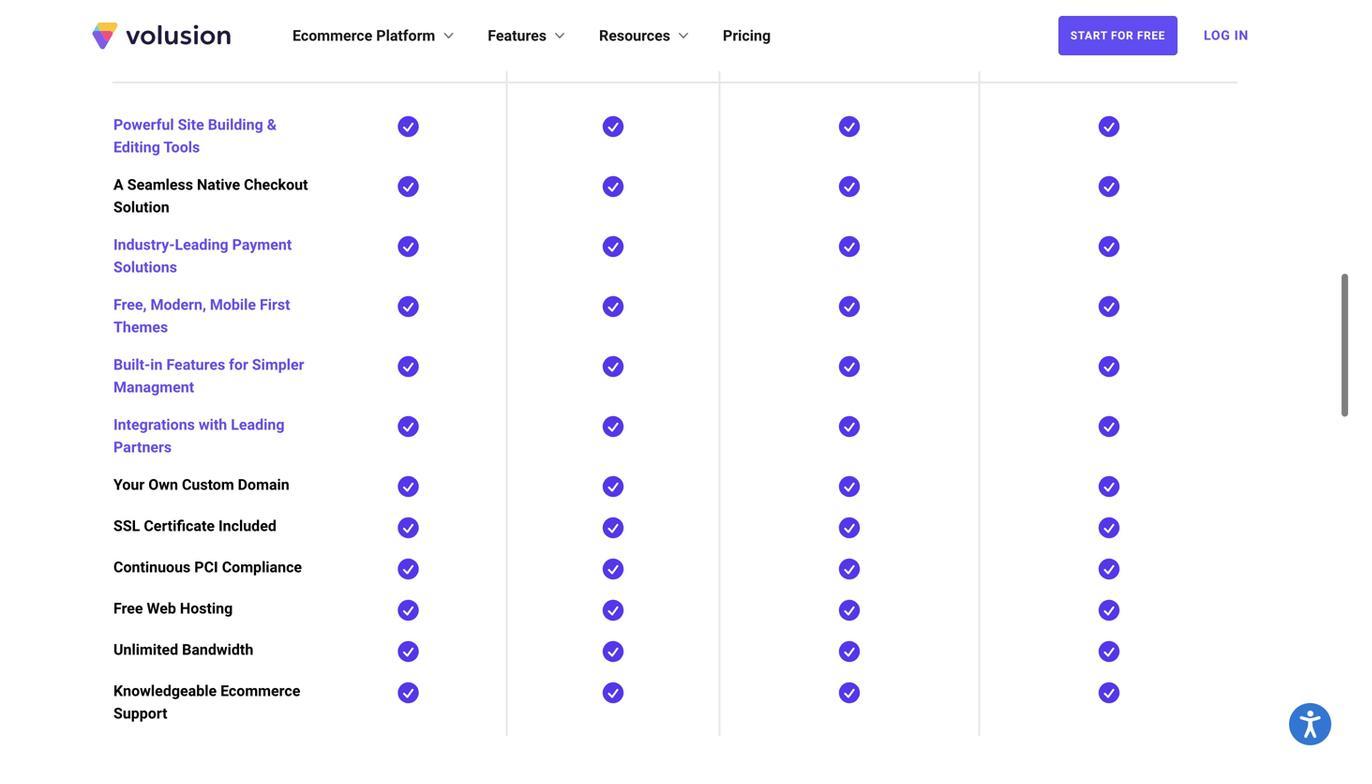 Task type: locate. For each thing, give the bounding box(es) containing it.
powerful site building & editing tools
[[113, 116, 277, 156]]

ssl
[[113, 517, 140, 535]]

your
[[113, 476, 145, 494]]

0 vertical spatial leading
[[175, 236, 228, 254]]

tools
[[163, 138, 200, 156]]

bandwidth
[[182, 641, 253, 659]]

start for free
[[1071, 29, 1165, 42]]

0 vertical spatial ecommerce
[[293, 27, 372, 45]]

editing
[[113, 138, 160, 156]]

leading
[[175, 236, 228, 254], [231, 416, 285, 434]]

platform
[[376, 27, 435, 45]]

0 vertical spatial features
[[488, 27, 547, 45]]

free
[[1137, 29, 1165, 42]]

pricing
[[723, 27, 771, 45]]

ecommerce
[[293, 27, 372, 45], [220, 682, 300, 700]]

knowledgeable
[[113, 682, 217, 700]]

start
[[1071, 29, 1108, 42]]

1 horizontal spatial leading
[[231, 416, 285, 434]]

1 vertical spatial features
[[113, 50, 172, 68]]

built-in features for simpler managment
[[113, 356, 304, 396]]

leading down a seamless native checkout solution
[[175, 236, 228, 254]]

payment
[[232, 236, 292, 254]]

to
[[232, 28, 245, 45]]

features button
[[488, 24, 569, 47]]

1 vertical spatial leading
[[231, 416, 285, 434]]

access
[[179, 28, 228, 45]]

features
[[488, 27, 547, 45], [113, 50, 172, 68], [166, 356, 225, 374]]

continuous
[[113, 558, 191, 576]]

leading right with
[[231, 416, 285, 434]]

integrations with leading partners link
[[113, 416, 285, 456]]

log in
[[1204, 28, 1249, 43]]

new
[[249, 28, 279, 45]]

free, modern, mobile first themes
[[113, 296, 290, 336]]

powerful site building & editing tools link
[[113, 116, 277, 156]]

continuous pci compliance
[[113, 558, 302, 576]]

themes
[[113, 318, 168, 336]]

leading inside industry-leading payment solutions
[[175, 236, 228, 254]]

ecommerce down bandwidth
[[220, 682, 300, 700]]

leading inside integrations with leading partners
[[231, 416, 285, 434]]

integrations
[[113, 416, 195, 434]]

free
[[113, 600, 143, 617]]

seamless
[[127, 176, 193, 194]]

managment
[[113, 378, 194, 396]]

ecommerce inside "dropdown button"
[[293, 27, 372, 45]]

premiere
[[113, 28, 175, 45]]

0 horizontal spatial leading
[[175, 236, 228, 254]]

built-in features for simpler managment link
[[113, 356, 304, 396]]

compliance
[[222, 558, 302, 576]]

integrations with leading partners
[[113, 416, 285, 456]]

ecommerce inside the knowledgeable ecommerce support
[[220, 682, 300, 700]]

ecommerce right new
[[293, 27, 372, 45]]

free, modern, mobile first themes link
[[113, 296, 290, 336]]

resources
[[599, 27, 670, 45]]

unlimited bandwidth
[[113, 641, 253, 659]]

1 vertical spatial ecommerce
[[220, 682, 300, 700]]

features inside dropdown button
[[488, 27, 547, 45]]

pci
[[194, 558, 218, 576]]

solution
[[113, 198, 169, 216]]

2 vertical spatial features
[[166, 356, 225, 374]]

industry-leading payment solutions link
[[113, 236, 292, 276]]



Task type: describe. For each thing, give the bounding box(es) containing it.
for
[[229, 356, 248, 374]]

for
[[1111, 29, 1134, 42]]

support
[[113, 705, 167, 722]]

own
[[148, 476, 178, 494]]

features inside "built-in features for simpler managment"
[[166, 356, 225, 374]]

features inside premiere access to new features
[[113, 50, 172, 68]]

certificate
[[144, 517, 215, 535]]

&
[[267, 116, 277, 134]]

ecommerce platform
[[293, 27, 435, 45]]

premiere access to new features
[[113, 28, 279, 68]]

simpler
[[252, 356, 304, 374]]

checkout
[[244, 176, 308, 194]]

site
[[178, 116, 204, 134]]

unlimited
[[113, 641, 178, 659]]

hosting
[[180, 600, 233, 617]]

a
[[113, 176, 124, 194]]

pricing link
[[723, 24, 771, 47]]

mobile
[[210, 296, 256, 314]]

in
[[150, 356, 163, 374]]

with
[[199, 416, 227, 434]]

built-
[[113, 356, 150, 374]]

open accessibe: accessibility options, statement and help image
[[1300, 711, 1321, 738]]

in
[[1234, 28, 1249, 43]]

partners
[[113, 438, 172, 456]]

powerful
[[113, 116, 174, 134]]

ssl certificate included
[[113, 517, 276, 535]]

free web hosting
[[113, 600, 233, 617]]

free,
[[113, 296, 147, 314]]

log in link
[[1193, 15, 1260, 56]]

start for free link
[[1058, 16, 1178, 55]]

domain
[[238, 476, 289, 494]]

first
[[260, 296, 290, 314]]

log
[[1204, 28, 1231, 43]]

industry-
[[113, 236, 175, 254]]

industry-leading payment solutions
[[113, 236, 292, 276]]

building
[[208, 116, 263, 134]]

web
[[147, 600, 176, 617]]

solutions
[[113, 258, 177, 276]]

resources button
[[599, 24, 693, 47]]

included
[[218, 517, 276, 535]]

custom
[[182, 476, 234, 494]]

a seamless native checkout solution
[[113, 176, 308, 216]]

modern,
[[150, 296, 206, 314]]

ecommerce platform button
[[293, 24, 458, 47]]

knowledgeable ecommerce support
[[113, 682, 300, 722]]

your own custom domain
[[113, 476, 289, 494]]

native
[[197, 176, 240, 194]]



Task type: vqa. For each thing, say whether or not it's contained in the screenshot.
in
yes



